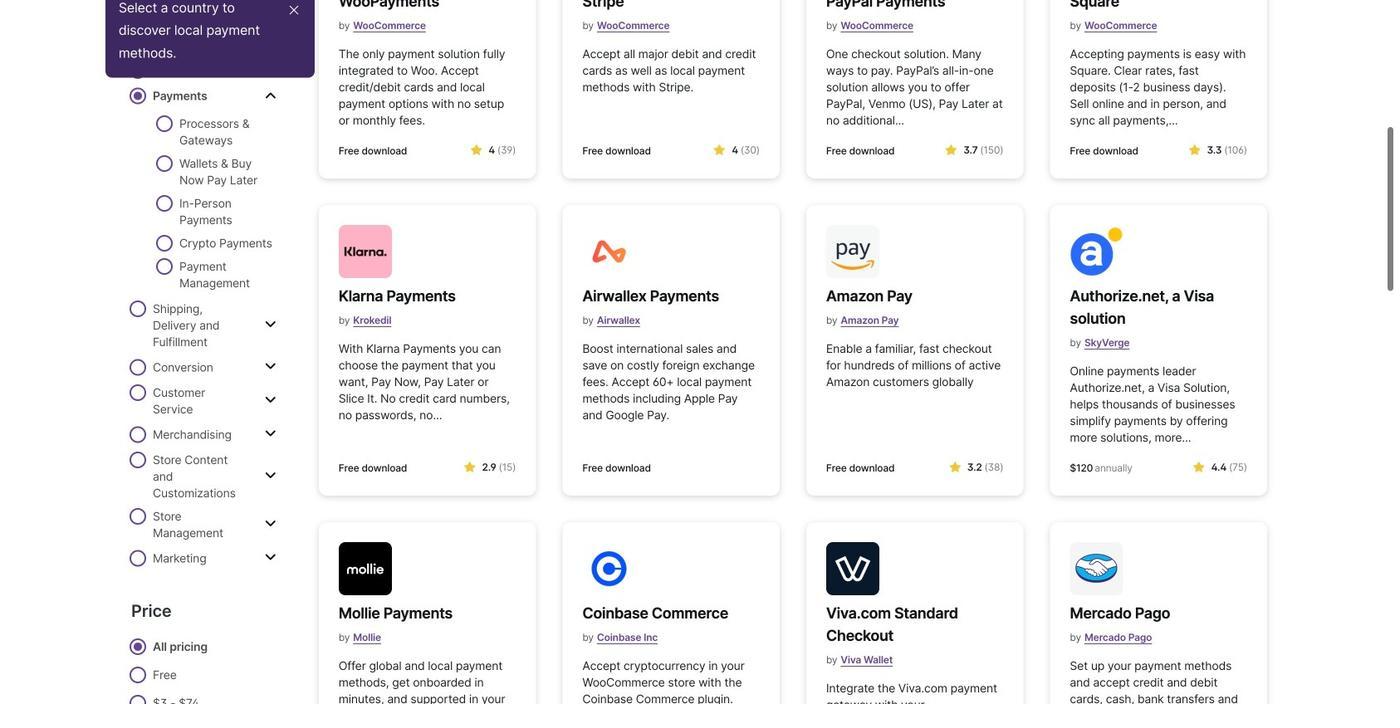 Task type: describe. For each thing, give the bounding box(es) containing it.
1 show subcategories image from the top
[[265, 88, 276, 102]]

2 show subcategories image from the top
[[265, 318, 276, 331]]

4 show subcategories image from the top
[[265, 518, 276, 531]]

3 show subcategories image from the top
[[265, 360, 276, 373]]

3 show subcategories image from the top
[[265, 469, 276, 483]]

4 show subcategories image from the top
[[265, 551, 276, 565]]



Task type: vqa. For each thing, say whether or not it's contained in the screenshot.
options
no



Task type: locate. For each thing, give the bounding box(es) containing it.
show subcategories image
[[265, 88, 276, 102], [265, 318, 276, 331], [265, 360, 276, 373], [265, 518, 276, 531]]

2 show subcategories image from the top
[[265, 427, 276, 441]]

1 show subcategories image from the top
[[265, 394, 276, 407]]

close tooltip image
[[284, 0, 304, 20]]

show subcategories image
[[265, 394, 276, 407], [265, 427, 276, 441], [265, 469, 276, 483], [265, 551, 276, 565]]



